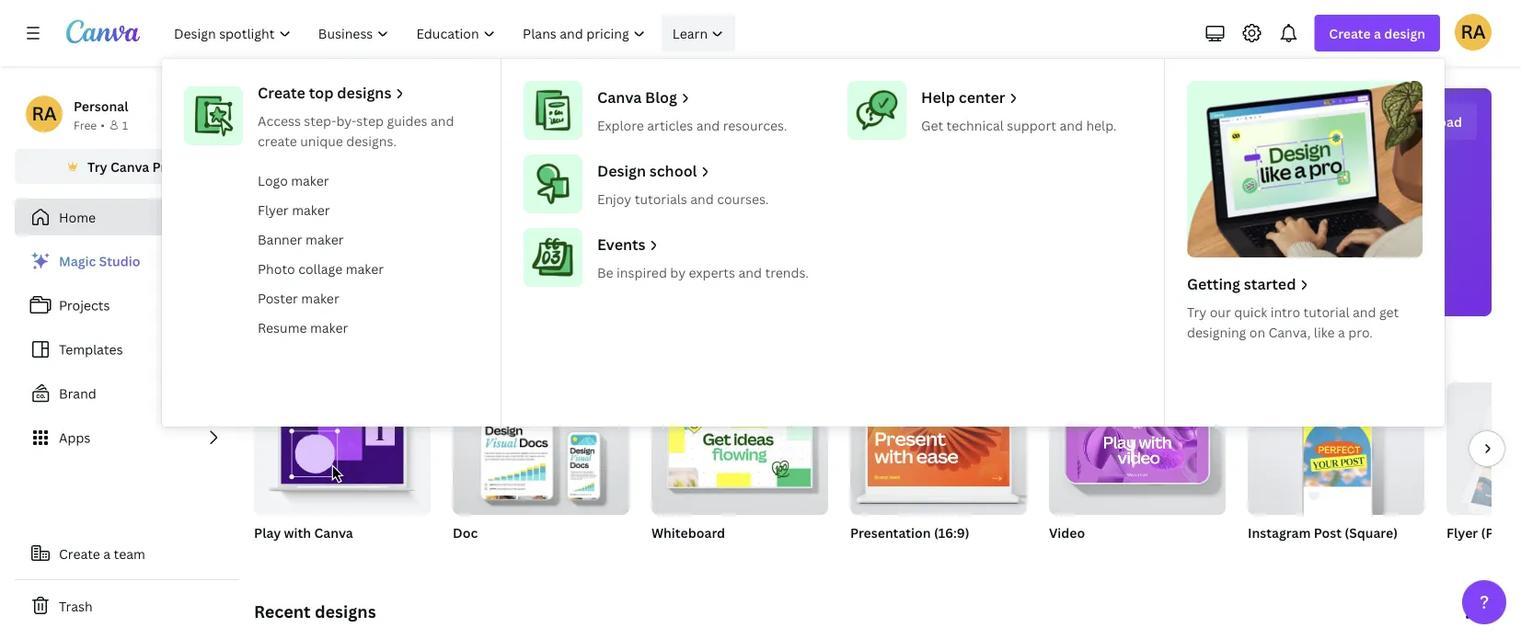 Task type: describe. For each thing, give the bounding box(es) containing it.
brand
[[59, 385, 96, 403]]

resources.
[[723, 116, 788, 134]]

resume maker
[[258, 319, 348, 337]]

group for presentation (16:9)
[[851, 383, 1028, 516]]

experts
[[689, 264, 736, 281]]

maker for resume maker
[[310, 319, 348, 337]]

banner maker link
[[250, 225, 486, 254]]

brand link
[[15, 376, 239, 412]]

and down school
[[691, 190, 714, 208]]

enjoy tutorials and courses.
[[598, 190, 769, 208]]

group for doc
[[453, 383, 630, 516]]

try for try our quick intro tutorial and get designing on canva, like a pro.
[[1188, 303, 1207, 321]]

play with canva group
[[254, 383, 431, 543]]

poster
[[258, 290, 298, 307]]

try canva pro button
[[15, 149, 239, 184]]

logo maker link
[[250, 166, 486, 195]]

projects link
[[15, 287, 239, 324]]

whiteboards button
[[633, 221, 701, 317]]

flyer maker
[[258, 201, 330, 219]]

help.
[[1087, 116, 1117, 134]]

articles
[[648, 116, 694, 134]]

try our quick intro tutorial and get designing on canva, like a pro.
[[1188, 303, 1400, 341]]

getting
[[1188, 274, 1241, 294]]

create
[[258, 132, 297, 150]]

doc
[[453, 524, 478, 542]]

1 vertical spatial design
[[871, 110, 965, 150]]

a for design
[[1375, 24, 1382, 42]]

create for create a team
[[59, 546, 100, 563]]

recent
[[254, 601, 311, 623]]

flyer (portra
[[1447, 524, 1522, 542]]

get
[[1380, 303, 1400, 321]]

instagram
[[1249, 524, 1311, 542]]

magic studio link
[[15, 243, 239, 280]]

you
[[810, 110, 865, 150]]

apps link
[[15, 420, 239, 457]]

maker for flyer maker
[[292, 201, 330, 219]]

websites
[[1158, 287, 1207, 302]]

by-
[[336, 112, 357, 129]]

create for create a design
[[1330, 24, 1372, 42]]

top level navigation element
[[162, 15, 1446, 427]]

flyer for flyer maker
[[258, 201, 289, 219]]

enjoy
[[598, 190, 632, 208]]

flyer for flyer (portra
[[1447, 524, 1479, 542]]

top
[[309, 83, 334, 103]]

team
[[114, 546, 145, 563]]

banner maker
[[258, 231, 344, 248]]

magic studio
[[59, 253, 140, 270]]

personal
[[74, 97, 128, 115]]

courses.
[[717, 190, 769, 208]]

poster maker
[[258, 290, 339, 307]]

templates
[[59, 341, 123, 359]]

by
[[671, 264, 686, 281]]

resume
[[258, 319, 307, 337]]

play
[[254, 524, 281, 542]]

photo
[[258, 260, 295, 278]]

like
[[1315, 324, 1336, 341]]

group for flyer (portra
[[1447, 383, 1522, 516]]

learn menu
[[162, 59, 1446, 427]]

our
[[1210, 303, 1232, 321]]

docs button
[[542, 221, 586, 317]]

intro
[[1271, 303, 1301, 321]]

play with canva
[[254, 524, 353, 542]]

with
[[284, 524, 311, 542]]

poster maker link
[[250, 284, 486, 313]]

what will you design today?
[[672, 110, 1074, 150]]

be inspired by experts and trends.
[[598, 264, 809, 281]]

trends.
[[766, 264, 809, 281]]

flyer maker link
[[250, 195, 486, 225]]

technical
[[947, 116, 1004, 134]]

flyer (portrait 8.5 × 11 in) group
[[1447, 383, 1522, 565]]

photo collage maker
[[258, 260, 384, 278]]

presentations button
[[733, 221, 807, 317]]

explore
[[598, 116, 644, 134]]

try for try canva pro
[[88, 158, 107, 175]]

a inside try our quick intro tutorial and get designing on canva, like a pro.
[[1339, 324, 1346, 341]]

instagram post (square) group
[[1249, 383, 1425, 565]]

getting started
[[1188, 274, 1297, 294]]

logo maker
[[258, 172, 329, 189]]

access step-by-step guides and create unique designs.
[[258, 112, 454, 150]]

what
[[672, 110, 750, 150]]

started
[[1245, 274, 1297, 294]]

presentation (16:9) group
[[851, 383, 1028, 565]]

home link
[[15, 199, 239, 236]]

1 vertical spatial designs
[[315, 601, 376, 623]]

doc group
[[453, 383, 630, 565]]

create a design
[[1330, 24, 1426, 42]]

1
[[122, 117, 128, 133]]

docs
[[550, 287, 577, 302]]



Task type: locate. For each thing, give the bounding box(es) containing it.
on
[[1250, 324, 1266, 341]]

trash
[[59, 598, 93, 616]]

•
[[101, 117, 105, 133]]

support
[[1008, 116, 1057, 134]]

maker up the "photo collage maker"
[[306, 231, 344, 248]]

center
[[959, 87, 1006, 107]]

0 horizontal spatial design
[[871, 110, 965, 150]]

canva up explore
[[598, 87, 642, 107]]

maker down poster maker
[[310, 319, 348, 337]]

quick
[[1235, 303, 1268, 321]]

help center
[[922, 87, 1006, 107]]

a inside button
[[103, 546, 111, 563]]

designs
[[337, 83, 392, 103], [315, 601, 376, 623]]

whiteboard
[[652, 524, 726, 542]]

0 vertical spatial designs
[[337, 83, 392, 103]]

designs up step
[[337, 83, 392, 103]]

design
[[1385, 24, 1426, 42], [871, 110, 965, 150]]

banner
[[258, 231, 303, 248]]

whiteboard group
[[652, 383, 829, 565]]

list
[[15, 243, 239, 457]]

more button
[[1264, 221, 1308, 317]]

group for whiteboard
[[652, 383, 829, 516]]

6 group from the left
[[1447, 383, 1522, 516]]

inspired
[[617, 264, 667, 281]]

1 vertical spatial canva
[[110, 158, 149, 175]]

websites button
[[1158, 221, 1207, 317]]

try canva pro
[[88, 158, 174, 175]]

projects
[[59, 297, 110, 314]]

canva left 'pro' on the left top of page
[[110, 158, 149, 175]]

guides
[[387, 112, 428, 129]]

try inside button
[[88, 158, 107, 175]]

5 group from the left
[[1249, 383, 1425, 516]]

1 vertical spatial flyer
[[1447, 524, 1479, 542]]

flyer inside learn menu
[[258, 201, 289, 219]]

0 horizontal spatial create
[[59, 546, 100, 563]]

video
[[1050, 524, 1086, 542]]

group for video
[[1050, 383, 1226, 516]]

1 group from the left
[[453, 383, 630, 516]]

designs.
[[346, 132, 397, 150]]

designs inside learn menu
[[337, 83, 392, 103]]

maker up banner maker
[[292, 201, 330, 219]]

1 horizontal spatial canva
[[314, 524, 353, 542]]

canva inside group
[[314, 524, 353, 542]]

canva
[[598, 87, 642, 107], [110, 158, 149, 175], [314, 524, 353, 542]]

1 horizontal spatial design
[[1385, 24, 1426, 42]]

and up the pro.
[[1353, 303, 1377, 321]]

design
[[598, 161, 646, 181]]

2 horizontal spatial canva
[[598, 87, 642, 107]]

post
[[1315, 524, 1342, 542]]

1 horizontal spatial flyer
[[1447, 524, 1479, 542]]

apps
[[59, 430, 91, 447]]

2 group from the left
[[652, 383, 829, 516]]

maker down collage
[[301, 290, 339, 307]]

0 horizontal spatial a
[[103, 546, 111, 563]]

1 horizontal spatial create
[[258, 83, 306, 103]]

trash link
[[15, 588, 239, 625]]

None search field
[[597, 171, 1150, 208]]

ra button
[[1456, 14, 1493, 50]]

flyer
[[258, 201, 289, 219], [1447, 524, 1479, 542]]

0 horizontal spatial canva
[[110, 158, 149, 175]]

try down websites
[[1188, 303, 1207, 321]]

events
[[598, 235, 646, 255]]

0 vertical spatial a
[[1375, 24, 1382, 42]]

canva inside learn menu
[[598, 87, 642, 107]]

try down • at the top left of page
[[88, 158, 107, 175]]

designing
[[1188, 324, 1247, 341]]

canva right with
[[314, 524, 353, 542]]

create inside learn menu
[[258, 83, 306, 103]]

canva blog
[[598, 87, 678, 107]]

list containing magic studio
[[15, 243, 239, 457]]

maker
[[291, 172, 329, 189], [292, 201, 330, 219], [306, 231, 344, 248], [346, 260, 384, 278], [301, 290, 339, 307], [310, 319, 348, 337]]

1 vertical spatial create
[[258, 83, 306, 103]]

flyer inside group
[[1447, 524, 1479, 542]]

a inside dropdown button
[[1375, 24, 1382, 42]]

step
[[357, 112, 384, 129]]

flyer left "(portra"
[[1447, 524, 1479, 542]]

and right the guides
[[431, 112, 454, 129]]

3 group from the left
[[851, 383, 1028, 516]]

today?
[[971, 110, 1074, 150]]

designs right recent
[[315, 601, 376, 623]]

group for instagram post (square)
[[1249, 383, 1425, 516]]

maker for logo maker
[[291, 172, 329, 189]]

resume maker link
[[250, 313, 486, 343]]

learn button
[[661, 15, 736, 52]]

1 vertical spatial a
[[1339, 324, 1346, 341]]

and inside try our quick intro tutorial and get designing on canva, like a pro.
[[1353, 303, 1377, 321]]

2 vertical spatial a
[[103, 546, 111, 563]]

0 vertical spatial canva
[[598, 87, 642, 107]]

canva inside button
[[110, 158, 149, 175]]

maker for poster maker
[[301, 290, 339, 307]]

create inside dropdown button
[[1330, 24, 1372, 42]]

2 vertical spatial create
[[59, 546, 100, 563]]

magic
[[59, 253, 96, 270]]

recent designs
[[254, 601, 376, 623]]

flyer down logo
[[258, 201, 289, 219]]

maker up flyer maker
[[291, 172, 329, 189]]

0 horizontal spatial flyer
[[258, 201, 289, 219]]

0 vertical spatial flyer
[[258, 201, 289, 219]]

and inside access step-by-step guides and create unique designs.
[[431, 112, 454, 129]]

whiteboards
[[633, 287, 701, 302]]

pro.
[[1349, 324, 1374, 341]]

blog
[[646, 87, 678, 107]]

video group
[[1050, 383, 1226, 565]]

1 horizontal spatial a
[[1339, 324, 1346, 341]]

maker down banner maker "link"
[[346, 260, 384, 278]]

photo collage maker link
[[250, 254, 486, 284]]

maker for banner maker
[[306, 231, 344, 248]]

(16:9)
[[934, 524, 970, 542]]

upload
[[1418, 113, 1463, 130]]

a
[[1375, 24, 1382, 42], [1339, 324, 1346, 341], [103, 546, 111, 563]]

try inside try our quick intro tutorial and get designing on canva, like a pro.
[[1188, 303, 1207, 321]]

presentation
[[851, 524, 931, 542]]

4 group from the left
[[1050, 383, 1226, 516]]

1 vertical spatial try
[[1188, 303, 1207, 321]]

tutorial
[[1304, 303, 1350, 321]]

try
[[88, 158, 107, 175], [1188, 303, 1207, 321]]

will
[[756, 110, 804, 150]]

create top designs
[[258, 83, 392, 103]]

1 horizontal spatial try
[[1188, 303, 1207, 321]]

explore articles and resources.
[[598, 116, 788, 134]]

be
[[598, 264, 614, 281]]

design school
[[598, 161, 697, 181]]

0 vertical spatial try
[[88, 158, 107, 175]]

create inside button
[[59, 546, 100, 563]]

pro
[[152, 158, 174, 175]]

2 horizontal spatial create
[[1330, 24, 1372, 42]]

get technical support and help.
[[922, 116, 1117, 134]]

presentation (16:9)
[[851, 524, 970, 542]]

a for team
[[103, 546, 111, 563]]

(square)
[[1345, 524, 1399, 542]]

ruby anderson image
[[26, 96, 63, 133]]

2 vertical spatial canva
[[314, 524, 353, 542]]

studio
[[99, 253, 140, 270]]

school
[[650, 161, 697, 181]]

2 horizontal spatial a
[[1375, 24, 1382, 42]]

logo
[[258, 172, 288, 189]]

and right articles
[[697, 116, 720, 134]]

create for create top designs
[[258, 83, 306, 103]]

design down help
[[871, 110, 965, 150]]

create
[[1330, 24, 1372, 42], [258, 83, 306, 103], [59, 546, 100, 563]]

ruby anderson element
[[26, 96, 63, 133]]

and left 'help.'
[[1060, 116, 1084, 134]]

ruby anderson image
[[1456, 14, 1493, 50], [1456, 14, 1493, 50]]

canva,
[[1269, 324, 1312, 341]]

help
[[922, 87, 956, 107]]

presentations
[[733, 287, 807, 302]]

maker inside "link"
[[306, 231, 344, 248]]

(portra
[[1482, 524, 1522, 542]]

design inside dropdown button
[[1385, 24, 1426, 42]]

0 vertical spatial design
[[1385, 24, 1426, 42]]

home
[[59, 209, 96, 226]]

instagram post (square)
[[1249, 524, 1399, 542]]

and
[[431, 112, 454, 129], [697, 116, 720, 134], [1060, 116, 1084, 134], [691, 190, 714, 208], [739, 264, 762, 281], [1353, 303, 1377, 321]]

access
[[258, 112, 301, 129]]

design left 'ra' dropdown button
[[1385, 24, 1426, 42]]

group
[[453, 383, 630, 516], [652, 383, 829, 516], [851, 383, 1028, 516], [1050, 383, 1226, 516], [1249, 383, 1425, 516], [1447, 383, 1522, 516]]

0 vertical spatial create
[[1330, 24, 1372, 42]]

upload button
[[1403, 103, 1478, 140]]

free •
[[74, 117, 105, 133]]

0 horizontal spatial try
[[88, 158, 107, 175]]

and up presentations
[[739, 264, 762, 281]]



Task type: vqa. For each thing, say whether or not it's contained in the screenshot.
PROJECT A
no



